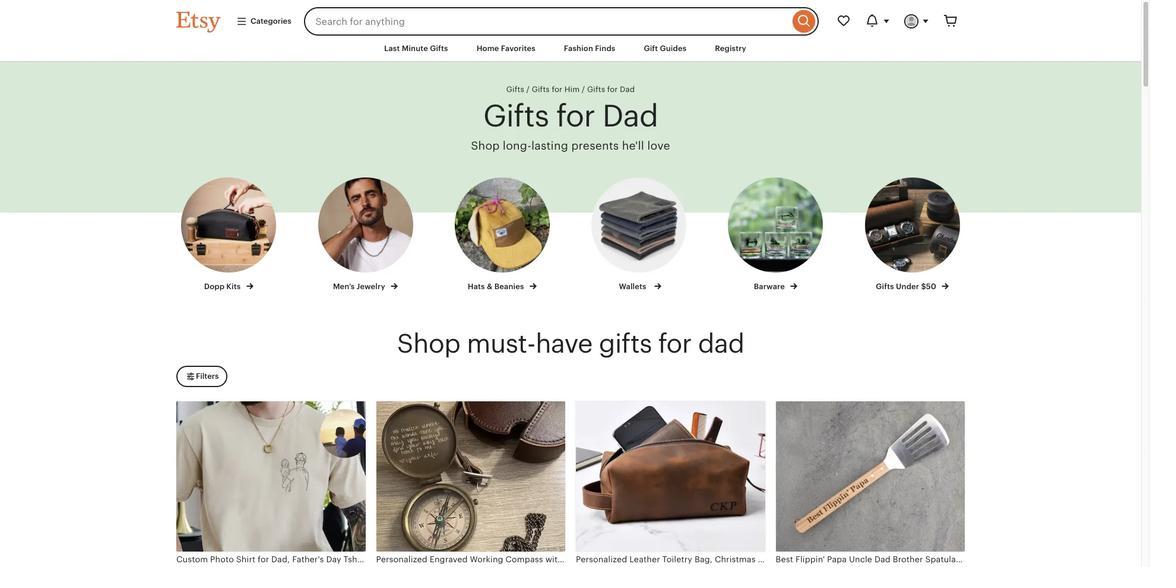 Task type: locate. For each thing, give the bounding box(es) containing it.
dad
[[698, 329, 744, 359]]

finds
[[595, 44, 615, 53]]

custom photo shirt for dad, father's day tshirt, personalized dad portrait shirt, fathers day gifts, dad birthday gifts, gift for husband image
[[176, 401, 365, 551]]

hats
[[468, 282, 485, 291]]

fashion finds link
[[555, 38, 624, 59]]

menu bar
[[155, 36, 986, 62]]

0 vertical spatial gifts for dad
[[587, 85, 635, 94]]

gifts link
[[506, 85, 524, 94]]

gifts for dad
[[587, 85, 635, 94], [483, 98, 658, 133]]

5 out of 5 stars image
[[176, 567, 232, 567], [376, 567, 432, 567], [576, 567, 632, 567], [776, 567, 832, 567]]

last minute gifts link
[[375, 38, 457, 59]]

gifts for him link
[[532, 85, 580, 94]]

dopp
[[204, 282, 225, 291]]

gifts left "under"
[[876, 282, 894, 291]]

minute
[[402, 44, 428, 53]]

last
[[384, 44, 400, 53]]

kits
[[226, 282, 241, 291]]

gifts left gifts for him link
[[506, 85, 524, 94]]

shop long-lasting presents he'll love
[[471, 139, 670, 152]]

dad up he'll
[[602, 98, 658, 133]]

personalized engraved working compass with custom handwriting, gift for men anniversary, gifts for dad birthday image
[[376, 401, 565, 551]]

shop for shop must-have gifts for dad
[[397, 329, 460, 359]]

categories button
[[227, 11, 300, 32]]

guides
[[660, 44, 687, 53]]

gifts for dad down 'him'
[[483, 98, 658, 133]]

gifts down the gifts link
[[483, 98, 549, 133]]

none search field inside categories banner
[[304, 7, 819, 36]]

personalized leather toiletry bag, christmas gift for him, men's travel dopp kit, personalized groomsmen gift, husband, father,gifts for dad image
[[576, 401, 765, 551]]

shop
[[471, 139, 500, 152], [397, 329, 460, 359]]

must-
[[467, 329, 536, 359]]

gifts for dad right 'him'
[[587, 85, 635, 94]]

for left 'him'
[[552, 85, 562, 94]]

barware
[[754, 282, 787, 291]]

for left dad
[[658, 329, 692, 359]]

1 vertical spatial shop
[[397, 329, 460, 359]]

5 out of 5 stars image for custom photo shirt for dad, father's day tshirt, personalized dad portrait shirt, fathers day gifts, dad birthday gifts, gift for husband
[[176, 567, 232, 567]]

lasting
[[531, 139, 568, 152]]

home
[[477, 44, 499, 53]]

beanies
[[494, 282, 524, 291]]

5 out of 5 stars image for best flippin' papa uncle dad brother spatula | grilling barbecue spatula tool | unique valentines day gift for him outdoor bbq image
[[776, 567, 832, 567]]

registry
[[715, 44, 746, 53]]

None search field
[[304, 7, 819, 36]]

dad right 'him'
[[620, 85, 635, 94]]

0 horizontal spatial shop
[[397, 329, 460, 359]]

him
[[565, 85, 580, 94]]

have
[[536, 329, 592, 359]]

shop must-have gifts for dad
[[397, 329, 744, 359]]

1 horizontal spatial shop
[[471, 139, 500, 152]]

0 vertical spatial shop
[[471, 139, 500, 152]]

gifts
[[430, 44, 448, 53], [506, 85, 524, 94], [532, 85, 550, 94], [587, 85, 605, 94], [483, 98, 549, 133], [876, 282, 894, 291]]

filters
[[196, 372, 219, 380]]

1 5 out of 5 stars image from the left
[[176, 567, 232, 567]]

for
[[552, 85, 562, 94], [607, 85, 618, 94], [556, 98, 595, 133], [658, 329, 692, 359]]

gifts under $50
[[876, 282, 938, 291]]

4 5 out of 5 stars image from the left
[[776, 567, 832, 567]]

men's jewelry link
[[308, 178, 423, 292]]

3 5 out of 5 stars image from the left
[[576, 567, 632, 567]]

categories banner
[[155, 0, 986, 36]]

2 5 out of 5 stars image from the left
[[376, 567, 432, 567]]

hats & beanies link
[[445, 178, 560, 292]]

gift
[[644, 44, 658, 53]]

registry link
[[706, 38, 755, 59]]

home favorites link
[[468, 38, 544, 59]]

gifts for him
[[532, 85, 580, 94]]

filters button
[[176, 366, 228, 387]]

dad
[[620, 85, 635, 94], [602, 98, 658, 133]]

gifts right the gifts link
[[532, 85, 550, 94]]

love
[[647, 139, 670, 152]]

favorites
[[501, 44, 536, 53]]



Task type: vqa. For each thing, say whether or not it's contained in the screenshot.
united
no



Task type: describe. For each thing, give the bounding box(es) containing it.
presents
[[571, 139, 619, 152]]

menu bar containing last minute gifts
[[155, 36, 986, 62]]

gifts right minute
[[430, 44, 448, 53]]

$50
[[921, 282, 936, 291]]

hats & beanies
[[468, 282, 526, 291]]

gifts right 'him'
[[587, 85, 605, 94]]

&
[[487, 282, 493, 291]]

1 vertical spatial dad
[[602, 98, 658, 133]]

long-
[[503, 139, 531, 152]]

5 out of 5 stars image for the personalized leather toiletry bag, christmas gift for him, men's travel dopp kit, personalized groomsmen gift, husband, father,gifts for dad image
[[576, 567, 632, 567]]

home favorites
[[477, 44, 536, 53]]

under
[[896, 282, 919, 291]]

gifts
[[599, 329, 652, 359]]

Search for anything text field
[[304, 7, 790, 36]]

barware link
[[718, 178, 833, 292]]

wallets link
[[581, 178, 697, 292]]

men's jewelry
[[333, 282, 387, 291]]

5 out of 5 stars image for personalized engraved working compass with custom handwriting, gift for men anniversary, gifts for dad birthday image
[[376, 567, 432, 567]]

fashion finds
[[564, 44, 615, 53]]

shop for shop long-lasting presents he'll love
[[471, 139, 500, 152]]

gift guides link
[[635, 38, 696, 59]]

men's
[[333, 282, 355, 291]]

1 vertical spatial gifts for dad
[[483, 98, 658, 133]]

fashion
[[564, 44, 593, 53]]

gifts under $50 link
[[855, 178, 970, 292]]

categories
[[251, 17, 291, 25]]

for right 'him'
[[607, 85, 618, 94]]

he'll
[[622, 139, 644, 152]]

0 vertical spatial dad
[[620, 85, 635, 94]]

last minute gifts
[[384, 44, 448, 53]]

jewelry
[[357, 282, 385, 291]]

dopp kits link
[[171, 178, 286, 292]]

best flippin' papa uncle dad brother spatula | grilling barbecue spatula tool | unique valentines day gift for him outdoor bbq image
[[776, 401, 965, 551]]

wallets
[[619, 282, 648, 291]]

dopp kits
[[204, 282, 243, 291]]

gift guides
[[644, 44, 687, 53]]

for down 'him'
[[556, 98, 595, 133]]



